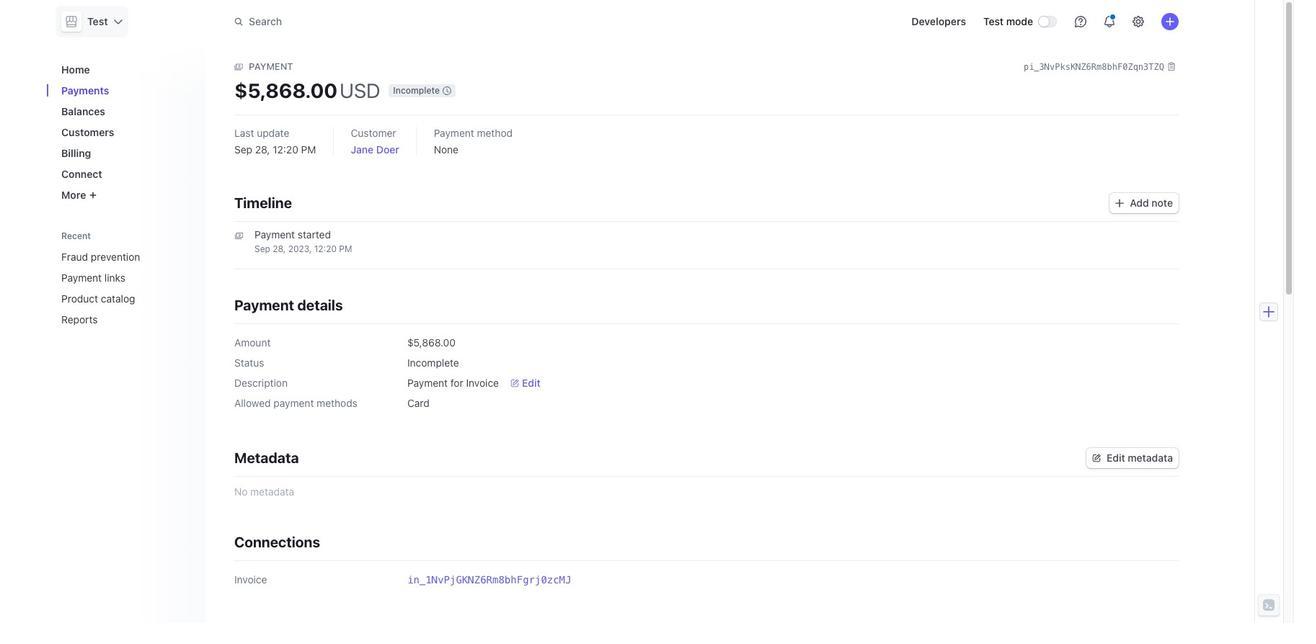 Task type: locate. For each thing, give the bounding box(es) containing it.
0 horizontal spatial test
[[87, 15, 108, 27]]

0 vertical spatial sep
[[234, 144, 252, 156]]

prevention
[[91, 251, 140, 263]]

mode
[[1007, 15, 1034, 27]]

28, left 2023,
[[273, 244, 286, 255]]

payment inside recent element
[[61, 272, 102, 284]]

metadata right svg image
[[1128, 453, 1174, 465]]

test inside test button
[[87, 15, 108, 27]]

2 vertical spatial pin to navigation image
[[181, 293, 193, 305]]

1 horizontal spatial sep
[[255, 244, 270, 255]]

3 pin to navigation image from the top
[[181, 293, 193, 305]]

card
[[408, 398, 430, 410]]

sep inside payment started sep 28, 2023, 12:20 pm
[[255, 244, 270, 255]]

pin to navigation image
[[181, 251, 193, 263], [181, 272, 193, 284], [181, 293, 193, 305]]

$5,868.00 up payment for invoice
[[408, 337, 456, 349]]

in_1nvpjgknz6rm8bhfgrj0zcmj link
[[408, 574, 572, 587]]

payment started sep 28, 2023, 12:20 pm
[[255, 229, 352, 255]]

0 vertical spatial pm
[[301, 144, 316, 156]]

help image
[[1076, 16, 1087, 27]]

pi_3nvpksknz6rm8bhf0zqn3tzq button
[[1024, 59, 1176, 74]]

payment
[[249, 61, 293, 72], [434, 127, 474, 139], [255, 229, 295, 241], [61, 272, 102, 284], [234, 297, 294, 314], [408, 378, 448, 390]]

1 vertical spatial pin to navigation image
[[181, 272, 193, 284]]

1 vertical spatial sep
[[255, 244, 270, 255]]

incomplete up payment for invoice
[[408, 357, 459, 370]]

edit
[[522, 378, 541, 390], [1107, 453, 1126, 465]]

incomplete right usd
[[393, 85, 440, 96]]

sep left 2023,
[[255, 244, 270, 255]]

invoice right for
[[466, 378, 499, 390]]

no metadata
[[234, 486, 294, 499]]

test up home
[[87, 15, 108, 27]]

payment up product
[[61, 272, 102, 284]]

pm
[[301, 144, 316, 156], [339, 244, 352, 255]]

payment up card
[[408, 378, 448, 390]]

1 horizontal spatial invoice
[[466, 378, 499, 390]]

fraud
[[61, 251, 88, 263]]

1 test from the left
[[87, 15, 108, 27]]

balances
[[61, 105, 105, 118]]

$5,868.00 for $5,868.00 usd
[[234, 79, 338, 103]]

payment inside payment started sep 28, 2023, 12:20 pm
[[255, 229, 295, 241]]

pm inside the last update sep 28, 12:20 pm
[[301, 144, 316, 156]]

12:20 inside payment started sep 28, 2023, 12:20 pm
[[314, 244, 337, 255]]

recent element
[[47, 245, 206, 332]]

payment for payment method none
[[434, 127, 474, 139]]

metadata inside button
[[1128, 453, 1174, 465]]

customers link
[[56, 120, 194, 144]]

details
[[298, 297, 343, 314]]

pm left jane
[[301, 144, 316, 156]]

none
[[434, 144, 459, 156]]

28,
[[255, 144, 270, 156], [273, 244, 286, 255]]

payment up $5,868.00 usd
[[249, 61, 293, 72]]

0 vertical spatial 28,
[[255, 144, 270, 156]]

1 vertical spatial 28,
[[273, 244, 286, 255]]

pm right 2023,
[[339, 244, 352, 255]]

0 vertical spatial 12:20
[[273, 144, 299, 156]]

incomplete
[[393, 85, 440, 96], [408, 357, 459, 370]]

payment up 2023,
[[255, 229, 295, 241]]

billing
[[61, 147, 91, 159]]

pi_3nvpksknz6rm8bhf0zqn3tzq
[[1024, 62, 1165, 72]]

recent navigation links element
[[47, 224, 206, 332]]

0 vertical spatial metadata
[[1128, 453, 1174, 465]]

0 vertical spatial $5,868.00
[[234, 79, 338, 103]]

payments link
[[56, 79, 194, 102]]

sep inside the last update sep 28, 12:20 pm
[[234, 144, 252, 156]]

1 horizontal spatial $5,868.00
[[408, 337, 456, 349]]

allowed
[[234, 398, 271, 410]]

amount
[[234, 337, 271, 349]]

links
[[104, 272, 125, 284]]

12:20
[[273, 144, 299, 156], [314, 244, 337, 255]]

1 horizontal spatial metadata
[[1128, 453, 1174, 465]]

28, inside the last update sep 28, 12:20 pm
[[255, 144, 270, 156]]

1 vertical spatial invoice
[[234, 574, 267, 587]]

payment for payment links
[[61, 272, 102, 284]]

product catalog
[[61, 293, 135, 305]]

edit inside edit metadata button
[[1107, 453, 1126, 465]]

0 vertical spatial pin to navigation image
[[181, 251, 193, 263]]

add
[[1131, 197, 1150, 209]]

28, down update
[[255, 144, 270, 156]]

0 horizontal spatial $5,868.00
[[234, 79, 338, 103]]

methods
[[317, 398, 358, 410]]

payment for payment started sep 28, 2023, 12:20 pm
[[255, 229, 295, 241]]

payment up none
[[434, 127, 474, 139]]

method
[[477, 127, 513, 139]]

1 horizontal spatial 28,
[[273, 244, 286, 255]]

1 vertical spatial pm
[[339, 244, 352, 255]]

metadata right "no"
[[250, 486, 294, 499]]

1 horizontal spatial edit
[[1107, 453, 1126, 465]]

edit button
[[511, 377, 541, 391]]

fraud prevention
[[61, 251, 140, 263]]

reports link
[[56, 308, 174, 332]]

12:20 down update
[[273, 144, 299, 156]]

2 pin to navigation image from the top
[[181, 272, 193, 284]]

metadata for no metadata
[[250, 486, 294, 499]]

invoice
[[466, 378, 499, 390], [234, 574, 267, 587]]

update
[[257, 127, 289, 139]]

home
[[61, 63, 90, 76]]

12:20 inside the last update sep 28, 12:20 pm
[[273, 144, 299, 156]]

invoice down connections
[[234, 574, 267, 587]]

1 horizontal spatial 12:20
[[314, 244, 337, 255]]

metadata
[[234, 450, 299, 467]]

test mode
[[984, 15, 1034, 27]]

test left "mode"
[[984, 15, 1004, 27]]

$5,868.00 up update
[[234, 79, 338, 103]]

payment for payment details
[[234, 297, 294, 314]]

1 vertical spatial $5,868.00
[[408, 337, 456, 349]]

0 vertical spatial edit
[[522, 378, 541, 390]]

pm inside payment started sep 28, 2023, 12:20 pm
[[339, 244, 352, 255]]

product
[[61, 293, 98, 305]]

customer
[[351, 127, 396, 139]]

clear history image
[[181, 232, 190, 240]]

1 vertical spatial metadata
[[250, 486, 294, 499]]

28, inside payment started sep 28, 2023, 12:20 pm
[[273, 244, 286, 255]]

0 horizontal spatial pm
[[301, 144, 316, 156]]

metadata
[[1128, 453, 1174, 465], [250, 486, 294, 499]]

in_1nvpjgknz6rm8bhfgrj0zcmj
[[408, 575, 572, 587]]

12:20 down started
[[314, 244, 337, 255]]

core navigation links element
[[56, 58, 194, 207]]

$5,868.00
[[234, 79, 338, 103], [408, 337, 456, 349]]

1 horizontal spatial test
[[984, 15, 1004, 27]]

1 horizontal spatial pm
[[339, 244, 352, 255]]

sep down last
[[234, 144, 252, 156]]

edit for edit
[[522, 378, 541, 390]]

0 horizontal spatial metadata
[[250, 486, 294, 499]]

connect link
[[56, 162, 194, 186]]

0 horizontal spatial edit
[[522, 378, 541, 390]]

2 test from the left
[[984, 15, 1004, 27]]

payment links
[[61, 272, 125, 284]]

1 vertical spatial incomplete
[[408, 357, 459, 370]]

0 horizontal spatial 12:20
[[273, 144, 299, 156]]

payment inside payment method none
[[434, 127, 474, 139]]

test
[[87, 15, 108, 27], [984, 15, 1004, 27]]

payment up amount
[[234, 297, 294, 314]]

reports
[[61, 314, 98, 326]]

2023,
[[288, 244, 312, 255]]

pin to navigation image for fraud prevention
[[181, 251, 193, 263]]

1 vertical spatial edit
[[1107, 453, 1126, 465]]

edit inside edit button
[[522, 378, 541, 390]]

payment for payment
[[249, 61, 293, 72]]

1 pin to navigation image from the top
[[181, 251, 193, 263]]

1 vertical spatial 12:20
[[314, 244, 337, 255]]

0 horizontal spatial sep
[[234, 144, 252, 156]]

sep
[[234, 144, 252, 156], [255, 244, 270, 255]]

0 horizontal spatial 28,
[[255, 144, 270, 156]]



Task type: vqa. For each thing, say whether or not it's contained in the screenshot.


Task type: describe. For each thing, give the bounding box(es) containing it.
edit metadata
[[1107, 453, 1174, 465]]

more button
[[56, 183, 194, 207]]

edit for edit metadata
[[1107, 453, 1126, 465]]

28, for 2023,
[[273, 244, 286, 255]]

status
[[234, 357, 264, 370]]

add note button
[[1110, 194, 1179, 214]]

last update sep 28, 12:20 pm
[[234, 127, 316, 156]]

add note
[[1131, 197, 1174, 209]]

Search search field
[[226, 8, 633, 35]]

0 horizontal spatial invoice
[[234, 574, 267, 587]]

payment
[[274, 398, 314, 410]]

sep for payment started sep 28, 2023, 12:20 pm
[[255, 244, 270, 255]]

home link
[[56, 58, 194, 82]]

recent
[[61, 231, 91, 242]]

connect
[[61, 168, 102, 180]]

pin to navigation image for product catalog
[[181, 293, 193, 305]]

developers
[[912, 15, 967, 27]]

note
[[1152, 197, 1174, 209]]

pin to navigation image
[[181, 314, 193, 326]]

svg image
[[1116, 199, 1125, 208]]

started
[[298, 229, 331, 241]]

$5,868.00 usd
[[234, 79, 380, 103]]

jane doer link
[[351, 144, 399, 156]]

payment links link
[[56, 266, 174, 290]]

notifications image
[[1104, 16, 1116, 27]]

billing link
[[56, 141, 194, 165]]

payments
[[61, 84, 109, 97]]

for
[[451, 378, 464, 390]]

search
[[249, 15, 282, 27]]

last
[[234, 127, 254, 139]]

payment method none
[[434, 127, 513, 156]]

developers link
[[906, 10, 972, 33]]

timeline
[[234, 195, 292, 212]]

test for test mode
[[984, 15, 1004, 27]]

jane
[[351, 144, 374, 156]]

test for test
[[87, 15, 108, 27]]

customer jane doer
[[351, 127, 399, 156]]

balances link
[[56, 100, 194, 123]]

no
[[234, 486, 248, 499]]

fraud prevention link
[[56, 245, 174, 269]]

customers
[[61, 126, 114, 138]]

pin to navigation image for payment links
[[181, 272, 193, 284]]

product catalog link
[[56, 287, 174, 311]]

description
[[234, 378, 288, 390]]

svg image
[[1093, 455, 1101, 463]]

payment details
[[234, 297, 343, 314]]

Search text field
[[226, 8, 633, 35]]

$5,868.00 for $5,868.00
[[408, 337, 456, 349]]

usd
[[340, 79, 380, 103]]

0 vertical spatial incomplete
[[393, 85, 440, 96]]

catalog
[[101, 293, 135, 305]]

metadata for edit metadata
[[1128, 453, 1174, 465]]

payment for invoice
[[408, 378, 499, 390]]

28, for 12:20
[[255, 144, 270, 156]]

more
[[61, 189, 86, 201]]

0 vertical spatial invoice
[[466, 378, 499, 390]]

connections
[[234, 535, 320, 551]]

payment for payment for invoice
[[408, 378, 448, 390]]

settings image
[[1133, 16, 1145, 27]]

edit metadata button
[[1087, 449, 1179, 469]]

sep for last update sep 28, 12:20 pm
[[234, 144, 252, 156]]

doer
[[376, 144, 399, 156]]

allowed payment methods
[[234, 398, 358, 410]]

test button
[[61, 12, 122, 32]]



